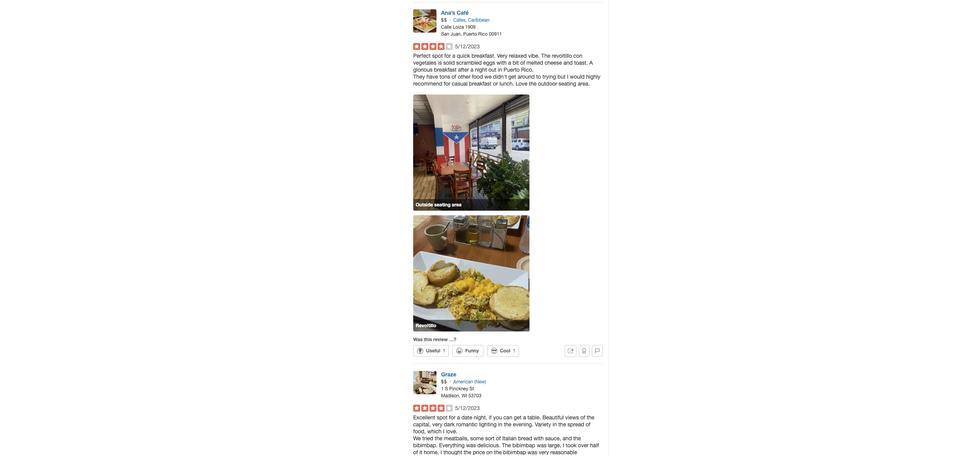 Task type: locate. For each thing, give the bounding box(es) containing it.
0 vertical spatial very
[[432, 422, 443, 428]]

solid
[[443, 60, 455, 66]]

over
[[578, 443, 589, 449]]

1 right cool
[[513, 349, 516, 354]]

the up cheese
[[541, 53, 550, 59]]

funny
[[465, 348, 479, 354]]

scrambled
[[456, 60, 482, 66]]

1 vertical spatial puerto
[[504, 67, 520, 73]]

recommend
[[413, 81, 442, 87]]

casual
[[452, 81, 468, 87]]

with down very
[[497, 60, 507, 66]]

get up lunch.
[[509, 74, 516, 80]]

lunch.
[[500, 81, 514, 87]]

and inside perfect spot for a quick breakfast. very relaxed vibe. the revoltillo con vegetales is solid scrambled eggs with a bit of melted cheese and toast. a glorious breakfast after a night out in puerto rico. they have tons of other food we didn't get around to trying but i would highly recommend for casual breakfast or lunch. love the outdoor seating area.
[[564, 60, 573, 66]]

a
[[453, 53, 455, 59], [508, 60, 511, 66], [471, 67, 474, 73], [457, 415, 460, 421], [523, 415, 526, 421]]

puerto
[[463, 32, 477, 37], [504, 67, 520, 73]]

loiza
[[453, 25, 464, 30]]

the down to
[[529, 81, 537, 87]]

revoltillo
[[552, 53, 572, 59]]

1 right 'useful'
[[443, 349, 445, 354]]

caribbean
[[468, 18, 490, 23]]

melted
[[527, 60, 543, 66]]

1 horizontal spatial the
[[541, 53, 550, 59]]

photo of ana's café - san juan, puerto rico, puerto rico. outside seating area image
[[413, 95, 530, 211]]

bibimbap down italian
[[503, 450, 526, 456]]

seating left area at the top left of the page
[[435, 202, 451, 208]]

very down large,
[[539, 450, 549, 456]]

$$ for ana's café
[[441, 18, 447, 23]]

00911
[[489, 32, 502, 37]]

outside
[[416, 202, 433, 208]]

1 left "s"
[[441, 387, 444, 392]]

food
[[472, 74, 483, 80]]

1 vertical spatial breakfast
[[469, 81, 492, 87]]

1 vertical spatial 4.0 star rating image
[[413, 405, 453, 412]]

for inside excellent spot for a date night, if you can get a table. beautiful views of the capital, very dark romantic lighting in the evening. variety in the spread of food, which i love. we tried the meatballs, some sort of italian bread with sauce, and the bibimbap. everything was delicious. the bibimbap was large, i took over half of it home. i thought the price on the bibimbap was very reasonab
[[449, 415, 456, 421]]

1 $$ from the top
[[441, 18, 447, 23]]

1909
[[465, 25, 476, 30]]

0 vertical spatial and
[[564, 60, 573, 66]]

get up evening.
[[514, 415, 522, 421]]

2 $$ from the top
[[441, 380, 447, 385]]

if
[[489, 415, 492, 421]]

was down some
[[466, 443, 476, 449]]

0 horizontal spatial with
[[497, 60, 507, 66]]

1 horizontal spatial very
[[539, 450, 549, 456]]

1 vertical spatial 5/12/2023
[[455, 406, 480, 412]]

delicious.
[[477, 443, 501, 449]]

0 vertical spatial get
[[509, 74, 516, 80]]

0 vertical spatial for
[[444, 53, 451, 59]]

meatballs,
[[444, 436, 469, 442]]

i right but
[[567, 74, 569, 80]]

other
[[458, 74, 471, 80]]

funny link
[[453, 346, 484, 357]]

for up dark
[[449, 415, 456, 421]]

cafes , caribbean
[[453, 18, 490, 23]]

spot up the is
[[432, 53, 443, 59]]

i
[[567, 74, 569, 80], [443, 429, 445, 435], [563, 443, 564, 449], [441, 450, 442, 456]]

spread
[[568, 422, 584, 428]]

4.0 star rating image
[[413, 43, 453, 50], [413, 405, 453, 412]]

1 vertical spatial seating
[[435, 202, 451, 208]]

around
[[518, 74, 535, 80]]

bread
[[518, 436, 532, 442]]

review
[[433, 337, 448, 343]]

1 5/12/2023 from the top
[[455, 44, 480, 50]]

for up solid
[[444, 53, 451, 59]]

1 horizontal spatial with
[[534, 436, 544, 442]]

the inside perfect spot for a quick breakfast. very relaxed vibe. the revoltillo con vegetales is solid scrambled eggs with a bit of melted cheese and toast. a glorious breakfast after a night out in puerto rico. they have tons of other food we didn't get around to trying but i would highly recommend for casual breakfast or lunch. love the outdoor seating area.
[[529, 81, 537, 87]]

the
[[541, 53, 550, 59], [502, 443, 511, 449]]

st
[[470, 387, 474, 392]]

highly
[[586, 74, 601, 80]]

the down italian
[[502, 443, 511, 449]]

breakfast down food
[[469, 81, 492, 87]]

a left bit
[[508, 60, 511, 66]]

seating
[[559, 81, 576, 87], [435, 202, 451, 208]]

the inside excellent spot for a date night, if you can get a table. beautiful views of the capital, very dark romantic lighting in the evening. variety in the spread of food, which i love. we tried the meatballs, some sort of italian bread with sauce, and the bibimbap. everything was delicious. the bibimbap was large, i took over half of it home. i thought the price on the bibimbap was very reasonab
[[502, 443, 511, 449]]

0 vertical spatial breakfast
[[434, 67, 457, 73]]

breakfast
[[434, 67, 457, 73], [469, 81, 492, 87]]

0 vertical spatial 5/12/2023
[[455, 44, 480, 50]]

1 horizontal spatial puerto
[[504, 67, 520, 73]]

i left took
[[563, 443, 564, 449]]

date
[[462, 415, 472, 421]]

1 vertical spatial very
[[539, 450, 549, 456]]

puerto down 1909
[[463, 32, 477, 37]]

area
[[452, 202, 462, 208]]

puerto down bit
[[504, 67, 520, 73]]

evening.
[[513, 422, 533, 428]]

1 vertical spatial get
[[514, 415, 522, 421]]

in down you
[[498, 422, 502, 428]]

dark
[[444, 422, 455, 428]]

was
[[413, 337, 423, 343]]

which
[[427, 429, 442, 435]]

1 vertical spatial the
[[502, 443, 511, 449]]

they
[[413, 74, 425, 80]]

spot inside perfect spot for a quick breakfast. very relaxed vibe. the revoltillo con vegetales is solid scrambled eggs with a bit of melted cheese and toast. a glorious breakfast after a night out in puerto rico. they have tons of other food we didn't get around to trying but i would highly recommend for casual breakfast or lunch. love the outdoor seating area.
[[432, 53, 443, 59]]

1 horizontal spatial seating
[[559, 81, 576, 87]]

relaxed
[[509, 53, 527, 59]]

would
[[570, 74, 585, 80]]

0 vertical spatial 4.0 star rating image
[[413, 43, 453, 50]]

the
[[529, 81, 537, 87], [587, 415, 595, 421], [504, 422, 512, 428], [559, 422, 566, 428], [435, 436, 442, 442], [573, 436, 581, 442], [464, 450, 471, 456], [494, 450, 502, 456]]

the up took
[[573, 436, 581, 442]]

with inside perfect spot for a quick breakfast. very relaxed vibe. the revoltillo con vegetales is solid scrambled eggs with a bit of melted cheese and toast. a glorious breakfast after a night out in puerto rico. they have tons of other food we didn't get around to trying but i would highly recommend for casual breakfast or lunch. love the outdoor seating area.
[[497, 60, 507, 66]]

1 vertical spatial $$
[[441, 380, 447, 385]]

bibimbap down the "bread"
[[513, 443, 535, 449]]

a down scrambled
[[471, 67, 474, 73]]

of up spread
[[581, 415, 585, 421]]

and down revoltillo
[[564, 60, 573, 66]]

wi
[[462, 394, 467, 399]]

breakfast up the tons in the left top of the page
[[434, 67, 457, 73]]

table.
[[528, 415, 541, 421]]

seating down but
[[559, 81, 576, 87]]

calle loiza 1909 san juan, puerto rico 00911
[[441, 25, 502, 37]]

of
[[520, 60, 525, 66], [452, 74, 456, 80], [581, 415, 585, 421], [586, 422, 591, 428], [496, 436, 501, 442], [413, 450, 418, 456]]

get
[[509, 74, 516, 80], [514, 415, 522, 421]]

caribbean link
[[468, 18, 490, 23]]

1 vertical spatial bibimbap
[[503, 450, 526, 456]]

0 horizontal spatial breakfast
[[434, 67, 457, 73]]

5/12/2023 for quick
[[455, 44, 480, 50]]

revoltillo
[[416, 323, 437, 329]]

1 inside "1 s pinckney st madison, wi 53703"
[[441, 387, 444, 392]]

the left price
[[464, 450, 471, 456]]

5/12/2023
[[455, 44, 480, 50], [455, 406, 480, 412]]

$$ up calle
[[441, 18, 447, 23]]

tons
[[440, 74, 450, 80]]

$$ for graze
[[441, 380, 447, 385]]

in up didn't
[[498, 67, 502, 73]]

0 vertical spatial $$
[[441, 18, 447, 23]]

took
[[566, 443, 577, 449]]

1 inside 'cool 1'
[[513, 349, 516, 354]]

1 vertical spatial spot
[[437, 415, 448, 421]]

american (new) link
[[453, 380, 486, 385]]

5/12/2023 up quick
[[455, 44, 480, 50]]

for down the tons in the left top of the page
[[444, 81, 450, 87]]

american (new)
[[453, 380, 486, 385]]

of right sort
[[496, 436, 501, 442]]

0 vertical spatial the
[[541, 53, 550, 59]]

a up solid
[[453, 53, 455, 59]]

in down beautiful
[[553, 422, 557, 428]]

5/12/2023 up date
[[455, 406, 480, 412]]

was
[[466, 443, 476, 449], [537, 443, 547, 449], [528, 450, 537, 456]]

53703
[[469, 394, 482, 399]]

spot up dark
[[437, 415, 448, 421]]

1 4.0 star rating image from the top
[[413, 43, 453, 50]]

(new)
[[474, 380, 486, 385]]

ana's café
[[441, 9, 469, 16]]

vegetales
[[413, 60, 436, 66]]

$$ up "s"
[[441, 380, 447, 385]]

or
[[493, 81, 498, 87]]

and
[[564, 60, 573, 66], [563, 436, 572, 442]]

4.0 star rating image up perfect
[[413, 43, 453, 50]]

and up took
[[563, 436, 572, 442]]

with right the "bread"
[[534, 436, 544, 442]]

very up 'which'
[[432, 422, 443, 428]]

1 inside useful 1
[[443, 349, 445, 354]]

0 vertical spatial with
[[497, 60, 507, 66]]

variety
[[535, 422, 551, 428]]

1 horizontal spatial breakfast
[[469, 81, 492, 87]]

i right home.
[[441, 450, 442, 456]]

with
[[497, 60, 507, 66], [534, 436, 544, 442]]

2 4.0 star rating image from the top
[[413, 405, 453, 412]]

of right spread
[[586, 422, 591, 428]]

excellent spot for a date night, if you can get a table. beautiful views of the capital, very dark romantic lighting in the evening. variety in the spread of food, which i love. we tried the meatballs, some sort of italian bread with sauce, and the bibimbap. everything was delicious. the bibimbap was large, i took over half of it home. i thought the price on the bibimbap was very reasonab
[[413, 415, 600, 456]]

pinckney
[[449, 387, 468, 392]]

in inside perfect spot for a quick breakfast. very relaxed vibe. the revoltillo con vegetales is solid scrambled eggs with a bit of melted cheese and toast. a glorious breakfast after a night out in puerto rico. they have tons of other food we didn't get around to trying but i would highly recommend for casual breakfast or lunch. love the outdoor seating area.
[[498, 67, 502, 73]]

madison,
[[441, 394, 460, 399]]

0 vertical spatial spot
[[432, 53, 443, 59]]

0 vertical spatial puerto
[[463, 32, 477, 37]]

a up evening.
[[523, 415, 526, 421]]

0 horizontal spatial the
[[502, 443, 511, 449]]

spot inside excellent spot for a date night, if you can get a table. beautiful views of the capital, very dark romantic lighting in the evening. variety in the spread of food, which i love. we tried the meatballs, some sort of italian bread with sauce, and the bibimbap. everything was delicious. the bibimbap was large, i took over half of it home. i thought the price on the bibimbap was very reasonab
[[437, 415, 448, 421]]

4.0 star rating image up excellent
[[413, 405, 453, 412]]

outdoor
[[538, 81, 557, 87]]

1 vertical spatial and
[[563, 436, 572, 442]]

useful 1
[[426, 348, 445, 354]]

0 vertical spatial seating
[[559, 81, 576, 87]]

2 vertical spatial for
[[449, 415, 456, 421]]

1 vertical spatial with
[[534, 436, 544, 442]]

cool 1
[[500, 348, 516, 354]]

seating inside perfect spot for a quick breakfast. very relaxed vibe. the revoltillo con vegetales is solid scrambled eggs with a bit of melted cheese and toast. a glorious breakfast after a night out in puerto rico. they have tons of other food we didn't get around to trying but i would highly recommend for casual breakfast or lunch. love the outdoor seating area.
[[559, 81, 576, 87]]

can
[[504, 415, 512, 421]]

the down 'which'
[[435, 436, 442, 442]]

puerto inside perfect spot for a quick breakfast. very relaxed vibe. the revoltillo con vegetales is solid scrambled eggs with a bit of melted cheese and toast. a glorious breakfast after a night out in puerto rico. they have tons of other food we didn't get around to trying but i would highly recommend for casual breakfast or lunch. love the outdoor seating area.
[[504, 67, 520, 73]]

outside seating area
[[416, 202, 462, 208]]

very
[[432, 422, 443, 428], [539, 450, 549, 456]]

rico.
[[521, 67, 534, 73]]

0 horizontal spatial puerto
[[463, 32, 477, 37]]

1
[[443, 349, 445, 354], [513, 349, 516, 354], [441, 387, 444, 392]]

2 5/12/2023 from the top
[[455, 406, 480, 412]]



Task type: vqa. For each thing, say whether or not it's contained in the screenshot.
have
yes



Task type: describe. For each thing, give the bounding box(es) containing it.
,
[[466, 18, 467, 23]]

s
[[445, 387, 448, 392]]

photo of ana's café - san juan, puerto rico, puerto rico. revoltillo image
[[413, 216, 530, 332]]

views
[[565, 415, 579, 421]]

…?
[[449, 337, 456, 343]]

and inside excellent spot for a date night, if you can get a table. beautiful views of the capital, very dark romantic lighting in the evening. variety in the spread of food, which i love. we tried the meatballs, some sort of italian bread with sauce, and the bibimbap. everything was delicious. the bibimbap was large, i took over half of it home. i thought the price on the bibimbap was very reasonab
[[563, 436, 572, 442]]

was this review …?
[[413, 337, 456, 343]]

is
[[438, 60, 442, 66]]

the right on
[[494, 450, 502, 456]]

the inside perfect spot for a quick breakfast. very relaxed vibe. the revoltillo con vegetales is solid scrambled eggs with a bit of melted cheese and toast. a glorious breakfast after a night out in puerto rico. they have tons of other food we didn't get around to trying but i would highly recommend for casual breakfast or lunch. love the outdoor seating area.
[[541, 53, 550, 59]]

this
[[424, 337, 432, 343]]

1 vertical spatial for
[[444, 81, 450, 87]]

you
[[493, 415, 502, 421]]

4.0 star rating image for excellent
[[413, 405, 453, 412]]

to
[[536, 74, 541, 80]]

the down can
[[504, 422, 512, 428]]

was left large,
[[537, 443, 547, 449]]

for for quick
[[444, 53, 451, 59]]

a left date
[[457, 415, 460, 421]]

everything
[[439, 443, 465, 449]]

sauce,
[[545, 436, 561, 442]]

romantic
[[456, 422, 478, 428]]

of left it
[[413, 450, 418, 456]]

cafes
[[453, 18, 466, 23]]

love.
[[446, 429, 458, 435]]

i left love.
[[443, 429, 445, 435]]

beautiful
[[543, 415, 564, 421]]

rico
[[478, 32, 488, 37]]

home.
[[424, 450, 439, 456]]

some
[[470, 436, 484, 442]]

we
[[413, 436, 421, 442]]

5/12/2023 for date
[[455, 406, 480, 412]]

ana's
[[441, 9, 455, 16]]

vibe.
[[528, 53, 540, 59]]

1 for cool
[[513, 349, 516, 354]]

spot for perfect
[[432, 53, 443, 59]]

on
[[487, 450, 493, 456]]

graze link
[[441, 371, 457, 378]]

after
[[458, 67, 469, 73]]

night,
[[474, 415, 487, 421]]

but
[[558, 74, 566, 80]]

love
[[516, 81, 528, 87]]

1 s pinckney st madison, wi 53703
[[441, 387, 482, 399]]

1 for useful
[[443, 349, 445, 354]]

glorious
[[413, 67, 433, 73]]

perfect
[[413, 53, 431, 59]]

san
[[441, 32, 449, 37]]

night
[[475, 67, 487, 73]]

get inside excellent spot for a date night, if you can get a table. beautiful views of the capital, very dark romantic lighting in the evening. variety in the spread of food, which i love. we tried the meatballs, some sort of italian bread with sauce, and the bibimbap. everything was delicious. the bibimbap was large, i took over half of it home. i thought the price on the bibimbap was very reasonab
[[514, 415, 522, 421]]

with inside excellent spot for a date night, if you can get a table. beautiful views of the capital, very dark romantic lighting in the evening. variety in the spread of food, which i love. we tried the meatballs, some sort of italian bread with sauce, and the bibimbap. everything was delicious. the bibimbap was large, i took over half of it home. i thought the price on the bibimbap was very reasonab
[[534, 436, 544, 442]]

very
[[497, 53, 508, 59]]

cafes link
[[453, 18, 466, 23]]

thought
[[444, 450, 462, 456]]

area.
[[578, 81, 590, 87]]

italian
[[502, 436, 517, 442]]

i inside perfect spot for a quick breakfast. very relaxed vibe. the revoltillo con vegetales is solid scrambled eggs with a bit of melted cheese and toast. a glorious breakfast after a night out in puerto rico. they have tons of other food we didn't get around to trying but i would highly recommend for casual breakfast or lunch. love the outdoor seating area.
[[567, 74, 569, 80]]

0 vertical spatial bibimbap
[[513, 443, 535, 449]]

didn't
[[493, 74, 507, 80]]

lighting
[[479, 422, 497, 428]]

of up casual
[[452, 74, 456, 80]]

have
[[427, 74, 438, 80]]

4.0 star rating image for perfect
[[413, 43, 453, 50]]

calle
[[441, 25, 452, 30]]

ana's café link
[[441, 9, 469, 16]]

large,
[[548, 443, 561, 449]]

puerto inside calle loiza 1909 san juan, puerto rico 00911
[[463, 32, 477, 37]]

american
[[453, 380, 473, 385]]

ana's café image
[[413, 9, 437, 33]]

cool
[[500, 348, 510, 354]]

of right bit
[[520, 60, 525, 66]]

0 horizontal spatial seating
[[435, 202, 451, 208]]

spot for excellent
[[437, 415, 448, 421]]

0 horizontal spatial very
[[432, 422, 443, 428]]

price
[[473, 450, 485, 456]]

eggs
[[483, 60, 495, 66]]

the right views
[[587, 415, 595, 421]]

the down beautiful
[[559, 422, 566, 428]]

was down the "bread"
[[528, 450, 537, 456]]

for for date
[[449, 415, 456, 421]]

cheese
[[545, 60, 562, 66]]

quick
[[457, 53, 470, 59]]

café
[[457, 9, 469, 16]]

trying
[[543, 74, 556, 80]]

a
[[589, 60, 593, 66]]

con
[[574, 53, 583, 59]]

graze image
[[413, 371, 437, 395]]

bit
[[513, 60, 519, 66]]

toast.
[[574, 60, 588, 66]]

useful
[[426, 348, 440, 354]]

it
[[420, 450, 422, 456]]

sort
[[485, 436, 495, 442]]

food,
[[413, 429, 426, 435]]

juan,
[[451, 32, 462, 37]]

get inside perfect spot for a quick breakfast. very relaxed vibe. the revoltillo con vegetales is solid scrambled eggs with a bit of melted cheese and toast. a glorious breakfast after a night out in puerto rico. they have tons of other food we didn't get around to trying but i would highly recommend for casual breakfast or lunch. love the outdoor seating area.
[[509, 74, 516, 80]]



